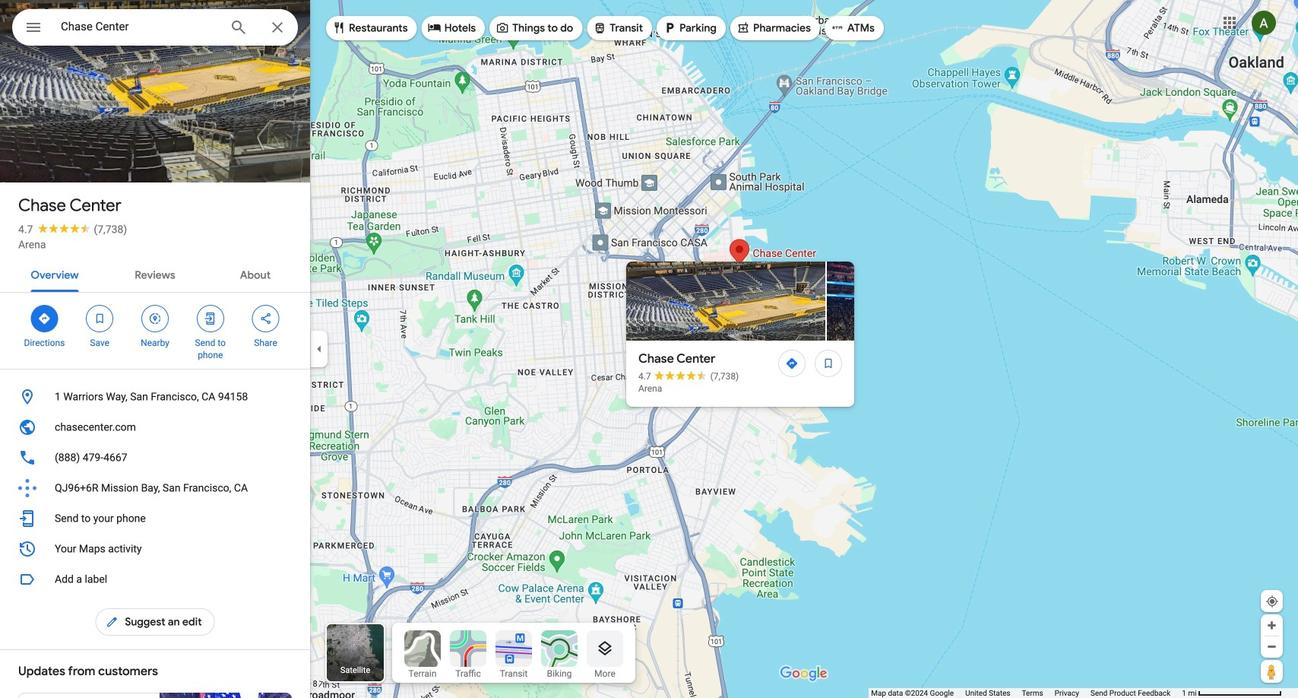 Task type: locate. For each thing, give the bounding box(es) containing it.
None search field
[[12, 9, 298, 50]]

show street view coverage image
[[1262, 660, 1284, 683]]

Chase Center field
[[12, 9, 298, 50]]

tab list inside google maps element
[[0, 255, 310, 292]]

7,738 reviews element
[[94, 223, 127, 236]]

None field
[[61, 17, 217, 36]]

tab list
[[0, 255, 310, 292]]

information for chase center region
[[0, 382, 310, 564]]

google account: augustus odena  
(augustus@adept.ai) image
[[1252, 11, 1277, 35]]

photo of chase center image
[[0, 0, 310, 208]]

none field inside chase center "field"
[[61, 17, 217, 36]]

show your location image
[[1266, 595, 1280, 608]]

chase center main content
[[0, 0, 310, 698]]

actions for chase center region
[[0, 293, 310, 369]]



Task type: vqa. For each thing, say whether or not it's contained in the screenshot.
send product feedback button
no



Task type: describe. For each thing, give the bounding box(es) containing it.
none search field inside google maps element
[[12, 9, 298, 50]]

zoom out image
[[1267, 641, 1278, 652]]

zoom in image
[[1267, 620, 1278, 631]]

google maps element
[[0, 0, 1299, 698]]

collapse side panel image
[[311, 341, 328, 357]]

4.7 stars image
[[33, 223, 94, 233]]



